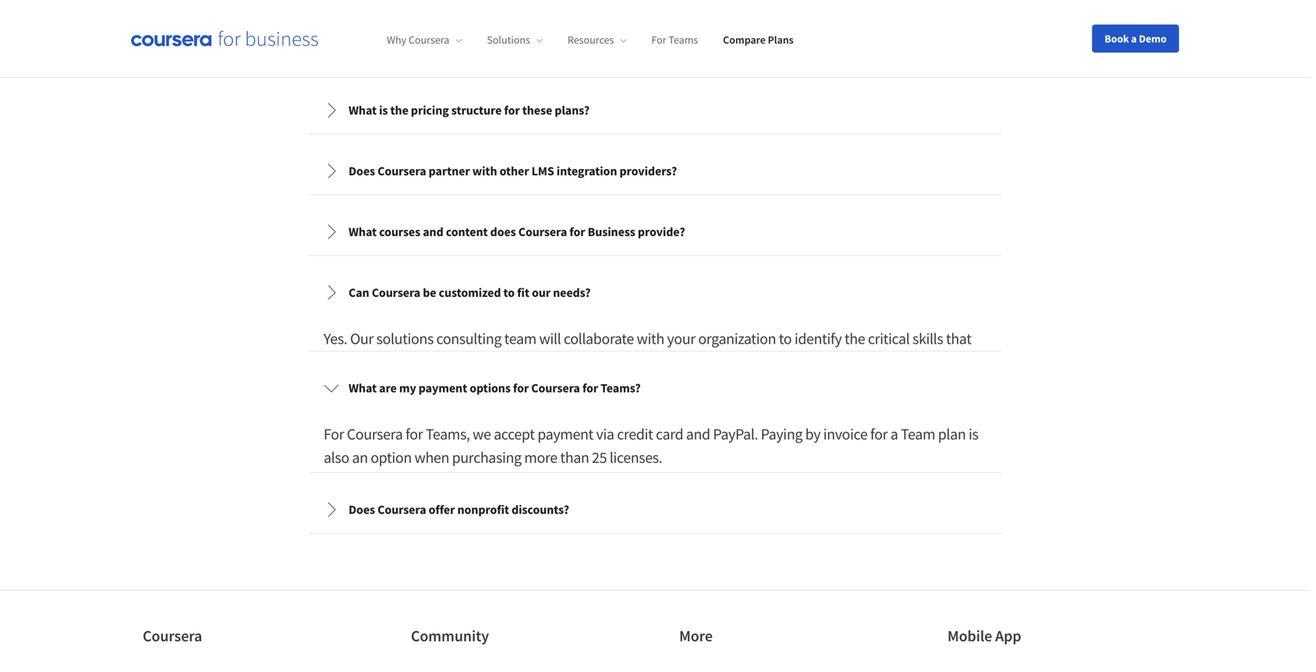 Task type: vqa. For each thing, say whether or not it's contained in the screenshot.
University of Colorado Boulder image
no



Task type: locate. For each thing, give the bounding box(es) containing it.
0 horizontal spatial a
[[891, 401, 898, 421]]

and inside for coursera for teams, we accept payment via credit card and paypal. paying by invoice for a team plan is also an option when purchasing more than 25 licenses.
[[686, 401, 711, 421]]

for inside dropdown button
[[504, 103, 520, 118]]

pricing
[[411, 103, 449, 118]]

compare plans
[[723, 33, 794, 47]]

does
[[490, 224, 516, 240]]

coursera inside dropdown button
[[378, 164, 426, 179]]

compare
[[723, 33, 766, 47]]

0 vertical spatial for
[[652, 33, 667, 47]]

0 vertical spatial what
[[349, 103, 377, 118]]

coursera
[[409, 33, 450, 47], [378, 164, 426, 179], [519, 224, 567, 240], [372, 285, 421, 301], [347, 401, 403, 421], [143, 612, 202, 632]]

does coursera partner with other lms integration providers? button
[[311, 149, 999, 193]]

book
[[1105, 32, 1130, 46]]

option
[[371, 425, 412, 444]]

what left the
[[349, 103, 377, 118]]

can
[[349, 285, 370, 301]]

for for for teams
[[652, 33, 667, 47]]

a left the team
[[891, 401, 898, 421]]

1 horizontal spatial a
[[1132, 32, 1137, 46]]

for teams link
[[652, 33, 698, 47]]

book a demo
[[1105, 32, 1167, 46]]

mobile app
[[948, 612, 1022, 632]]

than
[[560, 425, 589, 444]]

what is the pricing structure for these plans? button
[[311, 89, 999, 132]]

what is the pricing structure for these plans?
[[349, 103, 590, 118]]

resources
[[568, 33, 614, 47]]

0 vertical spatial is
[[379, 103, 388, 118]]

0 horizontal spatial for
[[324, 401, 344, 421]]

0 horizontal spatial is
[[379, 103, 388, 118]]

coursera inside for coursera for teams, we accept payment via credit card and paypal. paying by invoice for a team plan is also an option when purchasing more than 25 licenses.
[[347, 401, 403, 421]]

solutions
[[487, 33, 530, 47]]

is left the
[[379, 103, 388, 118]]

business
[[588, 224, 636, 240]]

why coursera
[[387, 33, 450, 47]]

what inside dropdown button
[[349, 103, 377, 118]]

why coursera link
[[387, 33, 462, 47]]

is
[[379, 103, 388, 118], [969, 401, 979, 421]]

an
[[352, 425, 368, 444]]

integration
[[557, 164, 617, 179]]

to
[[504, 285, 515, 301]]

for inside dropdown button
[[570, 224, 586, 240]]

what courses and content does coursera for business provide?
[[349, 224, 685, 240]]

a inside for coursera for teams, we accept payment via credit card and paypal. paying by invoice for a team plan is also an option when purchasing more than 25 licenses.
[[891, 401, 898, 421]]

coursera for does coursera partner with other lms integration providers?
[[378, 164, 426, 179]]

payment
[[538, 401, 594, 421]]

2 what from the top
[[349, 224, 377, 240]]

1 what from the top
[[349, 103, 377, 118]]

is right plan
[[969, 401, 979, 421]]

demo
[[1139, 32, 1167, 46]]

for up when
[[406, 401, 423, 421]]

1 vertical spatial what
[[349, 224, 377, 240]]

1 vertical spatial for
[[324, 401, 344, 421]]

coursera for why coursera
[[409, 33, 450, 47]]

community
[[411, 612, 489, 632]]

via
[[596, 401, 614, 421]]

what inside dropdown button
[[349, 224, 377, 240]]

1 vertical spatial and
[[686, 401, 711, 421]]

and right card
[[686, 401, 711, 421]]

what courses and content does coursera for business provide? button
[[311, 210, 999, 254]]

does
[[349, 164, 375, 179]]

1 horizontal spatial and
[[686, 401, 711, 421]]

for up also
[[324, 401, 344, 421]]

does coursera partner with other lms integration providers?
[[349, 164, 677, 179]]

coursera for can coursera be customized to fit our needs?
[[372, 285, 421, 301]]

is inside for coursera for teams, we accept payment via credit card and paypal. paying by invoice for a team plan is also an option when purchasing more than 25 licenses.
[[969, 401, 979, 421]]

structure
[[452, 103, 502, 118]]

coursera for for coursera for teams, we accept payment via credit card and paypal. paying by invoice for a team plan is also an option when purchasing more than 25 licenses.
[[347, 401, 403, 421]]

for teams
[[652, 33, 698, 47]]

for
[[652, 33, 667, 47], [324, 401, 344, 421]]

providers?
[[620, 164, 677, 179]]

1 vertical spatial a
[[891, 401, 898, 421]]

and
[[423, 224, 444, 240], [686, 401, 711, 421]]

a right book
[[1132, 32, 1137, 46]]

0 horizontal spatial and
[[423, 224, 444, 240]]

courses
[[379, 224, 421, 240]]

solutions link
[[487, 33, 543, 47]]

for left "these"
[[504, 103, 520, 118]]

1 horizontal spatial for
[[652, 33, 667, 47]]

for left teams
[[652, 33, 667, 47]]

a
[[1132, 32, 1137, 46], [891, 401, 898, 421]]

for inside for coursera for teams, we accept payment via credit card and paypal. paying by invoice for a team plan is also an option when purchasing more than 25 licenses.
[[324, 401, 344, 421]]

is inside dropdown button
[[379, 103, 388, 118]]

1 vertical spatial is
[[969, 401, 979, 421]]

what left "courses"
[[349, 224, 377, 240]]

0 vertical spatial and
[[423, 224, 444, 240]]

1 horizontal spatial is
[[969, 401, 979, 421]]

more
[[680, 612, 713, 632]]

what for what courses and content does coursera for business provide?
[[349, 224, 377, 240]]

and right "courses"
[[423, 224, 444, 240]]

for left business
[[570, 224, 586, 240]]

with
[[473, 164, 497, 179]]

lms
[[532, 164, 554, 179]]

more
[[525, 425, 558, 444]]

for
[[504, 103, 520, 118], [570, 224, 586, 240], [406, 401, 423, 421], [871, 401, 888, 421]]

licenses.
[[610, 425, 663, 444]]

provide?
[[638, 224, 685, 240]]

what
[[349, 103, 377, 118], [349, 224, 377, 240]]

0 vertical spatial a
[[1132, 32, 1137, 46]]



Task type: describe. For each thing, give the bounding box(es) containing it.
invoice
[[824, 401, 868, 421]]

teams,
[[426, 401, 470, 421]]

what for what is the pricing structure for these plans?
[[349, 103, 377, 118]]

why
[[387, 33, 407, 47]]

also
[[324, 425, 349, 444]]

these
[[523, 103, 553, 118]]

customized
[[439, 285, 501, 301]]

can coursera be customized to fit our needs?
[[349, 285, 591, 301]]

accept
[[494, 401, 535, 421]]

plan
[[938, 401, 966, 421]]

the
[[391, 103, 409, 118]]

paypal.
[[713, 401, 758, 421]]

can coursera be customized to fit our needs? button
[[311, 271, 999, 315]]

app
[[996, 612, 1022, 632]]

fit
[[517, 285, 530, 301]]

purchasing
[[452, 425, 522, 444]]

other
[[500, 164, 529, 179]]

by
[[806, 401, 821, 421]]

paying
[[761, 401, 803, 421]]

team
[[901, 401, 936, 421]]

card
[[656, 401, 684, 421]]

compare plans link
[[723, 33, 794, 47]]

teams
[[669, 33, 698, 47]]

content
[[446, 224, 488, 240]]

credit
[[617, 401, 653, 421]]

be
[[423, 285, 437, 301]]

resources link
[[568, 33, 627, 47]]

our
[[532, 285, 551, 301]]

and inside dropdown button
[[423, 224, 444, 240]]

25
[[592, 425, 607, 444]]

plans?
[[555, 103, 590, 118]]

we
[[473, 401, 491, 421]]

mobile
[[948, 612, 993, 632]]

when
[[415, 425, 449, 444]]

needs?
[[553, 285, 591, 301]]

partner
[[429, 164, 470, 179]]

for for for coursera for teams, we accept payment via credit card and paypal. paying by invoice for a team plan is also an option when purchasing more than 25 licenses.
[[324, 401, 344, 421]]

for right invoice
[[871, 401, 888, 421]]

a inside button
[[1132, 32, 1137, 46]]

book a demo button
[[1093, 25, 1180, 53]]

coursera for business image
[[131, 31, 318, 47]]

plans
[[768, 33, 794, 47]]

for coursera for teams, we accept payment via credit card and paypal. paying by invoice for a team plan is also an option when purchasing more than 25 licenses.
[[324, 401, 979, 444]]



